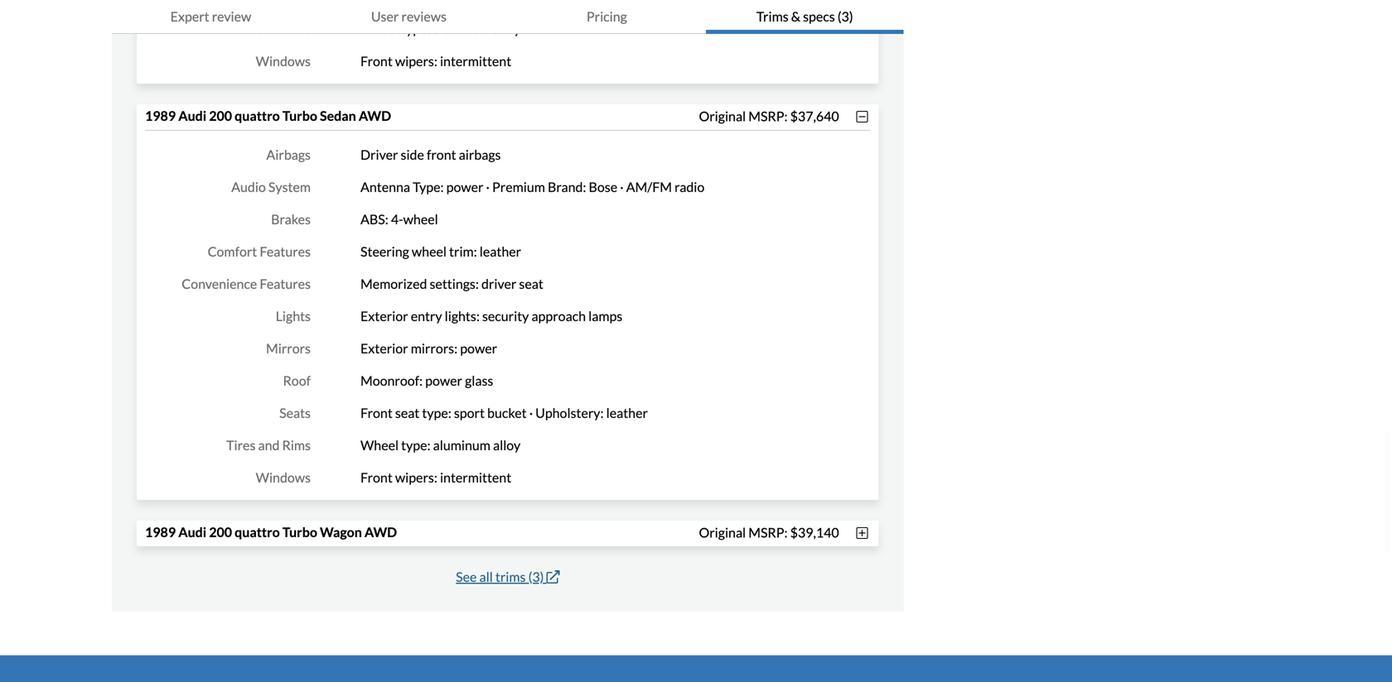 Task type: vqa. For each thing, say whether or not it's contained in the screenshot.
1st Wheel from the bottom of the page
yes



Task type: locate. For each thing, give the bounding box(es) containing it.
0 vertical spatial windows
[[256, 53, 311, 69]]

1989 audi 200 quattro turbo wagon awd
[[145, 525, 397, 541]]

trims
[[756, 8, 789, 24]]

audio system
[[231, 179, 311, 195]]

original
[[699, 108, 746, 124], [699, 525, 746, 541]]

0 vertical spatial tires and rims
[[226, 21, 311, 37]]

1 vertical spatial tires
[[226, 438, 256, 454]]

1 audi from the top
[[178, 108, 206, 124]]

front wipers: intermittent down sport
[[360, 470, 511, 486]]

user reviews tab
[[310, 0, 508, 34]]

original for original msrp: $39,140
[[699, 525, 746, 541]]

1 turbo from the top
[[282, 108, 317, 124]]

quattro
[[235, 108, 280, 124], [235, 525, 280, 541]]

awd
[[359, 108, 391, 124], [365, 525, 397, 541]]

· right bose
[[620, 179, 624, 195]]

3 front from the top
[[360, 470, 393, 486]]

(3) inside tab
[[838, 8, 853, 24]]

intermittent down sport
[[440, 470, 511, 486]]

wheel down type:
[[403, 211, 438, 227]]

1 vertical spatial features
[[260, 276, 311, 292]]

front up wagon
[[360, 470, 393, 486]]

2 rims from the top
[[282, 438, 311, 454]]

aluminum
[[433, 21, 491, 37], [433, 438, 491, 454]]

type: right user
[[401, 21, 431, 37]]

abs: 4-wheel
[[360, 211, 438, 227]]

original msrp: $39,140
[[699, 525, 839, 541]]

1 vertical spatial 1989
[[145, 525, 176, 541]]

2 tires and rims from the top
[[226, 438, 311, 454]]

turbo left 'sedan'
[[282, 108, 317, 124]]

turbo for wagon
[[282, 525, 317, 541]]

1 msrp: from the top
[[748, 108, 788, 124]]

1989 for 1989 audi 200 quattro turbo sedan awd
[[145, 108, 176, 124]]

1 vertical spatial msrp:
[[748, 525, 788, 541]]

awd right wagon
[[365, 525, 397, 541]]

seat right driver
[[519, 276, 543, 292]]

1 vertical spatial power
[[460, 341, 497, 357]]

intermittent
[[440, 53, 511, 69], [440, 470, 511, 486]]

0 vertical spatial original
[[699, 108, 746, 124]]

user
[[371, 8, 399, 24]]

0 vertical spatial tires
[[226, 21, 256, 37]]

power
[[446, 179, 484, 195], [460, 341, 497, 357], [425, 373, 462, 389]]

0 vertical spatial exterior
[[360, 308, 408, 324]]

2 200 from the top
[[209, 525, 232, 541]]

wipers:
[[395, 53, 437, 69], [395, 470, 437, 486]]

seat down moonroof:
[[395, 405, 420, 421]]

1 vertical spatial exterior
[[360, 341, 408, 357]]

front wipers: intermittent down reviews
[[360, 53, 511, 69]]

1 vertical spatial quattro
[[235, 525, 280, 541]]

msrp:
[[748, 108, 788, 124], [748, 525, 788, 541]]

1989
[[145, 108, 176, 124], [145, 525, 176, 541]]

1 200 from the top
[[209, 108, 232, 124]]

0 vertical spatial wheel
[[360, 21, 399, 37]]

2 vertical spatial front
[[360, 470, 393, 486]]

type: left sport
[[422, 405, 451, 421]]

power down mirrors:
[[425, 373, 462, 389]]

tab list
[[112, 0, 904, 34]]

$39,140
[[790, 525, 839, 541]]

2 aluminum from the top
[[433, 438, 491, 454]]

1 vertical spatial wipers:
[[395, 470, 437, 486]]

wheel left reviews
[[360, 21, 399, 37]]

0 vertical spatial quattro
[[235, 108, 280, 124]]

2 msrp: from the top
[[748, 525, 788, 541]]

1 vertical spatial and
[[258, 438, 280, 454]]

0 vertical spatial front wipers: intermittent
[[360, 53, 511, 69]]

1 intermittent from the top
[[440, 53, 511, 69]]

antenna type: power · premium brand: bose · am/fm radio
[[360, 179, 705, 195]]

1 vertical spatial seat
[[395, 405, 420, 421]]

2 original from the top
[[699, 525, 746, 541]]

comfort
[[208, 244, 257, 260]]

rims right review
[[282, 21, 311, 37]]

1 horizontal spatial (3)
[[838, 8, 853, 24]]

windows
[[256, 53, 311, 69], [256, 470, 311, 486]]

1 vertical spatial original
[[699, 525, 746, 541]]

exterior down memorized
[[360, 308, 408, 324]]

wheel
[[403, 211, 438, 227], [412, 244, 447, 260]]

awd for 1989 audi 200 quattro turbo sedan awd
[[359, 108, 391, 124]]

windows up 1989 audi 200 quattro turbo sedan awd
[[256, 53, 311, 69]]

1 vertical spatial alloy
[[493, 438, 521, 454]]

tires and rims
[[226, 21, 311, 37], [226, 438, 311, 454]]

expert review
[[170, 8, 251, 24]]

convenience features
[[182, 276, 311, 292]]

1 vertical spatial aluminum
[[433, 438, 491, 454]]

front down user
[[360, 53, 393, 69]]

0 vertical spatial msrp:
[[748, 108, 788, 124]]

(3) left external link image
[[528, 569, 544, 585]]

0 vertical spatial turbo
[[282, 108, 317, 124]]

wheel
[[360, 21, 399, 37], [360, 438, 399, 454]]

1 vertical spatial leather
[[606, 405, 648, 421]]

features up the lights
[[260, 276, 311, 292]]

1 1989 from the top
[[145, 108, 176, 124]]

0 vertical spatial audi
[[178, 108, 206, 124]]

bose
[[589, 179, 617, 195]]

0 vertical spatial 200
[[209, 108, 232, 124]]

exterior
[[360, 308, 408, 324], [360, 341, 408, 357]]

1 vertical spatial (3)
[[528, 569, 544, 585]]

0 vertical spatial (3)
[[838, 8, 853, 24]]

(3) for see all trims (3)
[[528, 569, 544, 585]]

features
[[260, 244, 311, 260], [260, 276, 311, 292]]

msrp: left $39,140
[[748, 525, 788, 541]]

audio
[[231, 179, 266, 195]]

rims down the seats
[[282, 438, 311, 454]]

1 quattro from the top
[[235, 108, 280, 124]]

0 vertical spatial wheel
[[403, 211, 438, 227]]

0 horizontal spatial seat
[[395, 405, 420, 421]]

0 vertical spatial awd
[[359, 108, 391, 124]]

1 horizontal spatial ·
[[529, 405, 533, 421]]

1 vertical spatial awd
[[365, 525, 397, 541]]

wheel type: aluminum alloy
[[360, 21, 521, 37], [360, 438, 521, 454]]

features down brakes
[[260, 244, 311, 260]]

wheel down moonroof:
[[360, 438, 399, 454]]

2 audi from the top
[[178, 525, 206, 541]]

1 vertical spatial front
[[360, 405, 393, 421]]

driver side front airbags
[[360, 147, 501, 163]]

seats
[[279, 405, 311, 421]]

1 windows from the top
[[256, 53, 311, 69]]

original msrp: $37,640
[[699, 108, 839, 124]]

intermittent down reviews
[[440, 53, 511, 69]]

sedan
[[320, 108, 356, 124]]

type: down moonroof: power glass
[[401, 438, 431, 454]]

1 vertical spatial rims
[[282, 438, 311, 454]]

lights:
[[445, 308, 480, 324]]

see all trims (3)
[[456, 569, 544, 585]]

·
[[486, 179, 490, 195], [620, 179, 624, 195], [529, 405, 533, 421]]

tab list containing expert review
[[112, 0, 904, 34]]

pricing tab
[[508, 0, 706, 34]]

msrp: for $37,640
[[748, 108, 788, 124]]

0 vertical spatial rims
[[282, 21, 311, 37]]

front
[[360, 53, 393, 69], [360, 405, 393, 421], [360, 470, 393, 486]]

and
[[258, 21, 280, 37], [258, 438, 280, 454]]

0 vertical spatial alloy
[[493, 21, 521, 37]]

front wipers: intermittent
[[360, 53, 511, 69], [360, 470, 511, 486]]

1 vertical spatial intermittent
[[440, 470, 511, 486]]

2 vertical spatial type:
[[401, 438, 431, 454]]

expert
[[170, 8, 209, 24]]

2 wheel from the top
[[360, 438, 399, 454]]

0 horizontal spatial leather
[[480, 244, 521, 260]]

leather
[[480, 244, 521, 260], [606, 405, 648, 421]]

aluminum down sport
[[433, 438, 491, 454]]

0 vertical spatial wheel type: aluminum alloy
[[360, 21, 521, 37]]

0 vertical spatial and
[[258, 21, 280, 37]]

audi
[[178, 108, 206, 124], [178, 525, 206, 541]]

1 vertical spatial windows
[[256, 470, 311, 486]]

audi for 1989 audi 200 quattro turbo wagon awd
[[178, 525, 206, 541]]

moonroof:
[[360, 373, 423, 389]]

0 horizontal spatial (3)
[[528, 569, 544, 585]]

turbo
[[282, 108, 317, 124], [282, 525, 317, 541]]

front seat type: sport bucket · upholstery: leather
[[360, 405, 648, 421]]

tires and rims down the seats
[[226, 438, 311, 454]]

1 vertical spatial wheel
[[412, 244, 447, 260]]

power up glass
[[460, 341, 497, 357]]

exterior mirrors: power
[[360, 341, 497, 357]]

leather up driver
[[480, 244, 521, 260]]

0 vertical spatial leather
[[480, 244, 521, 260]]

exterior entry lights: security approach lamps
[[360, 308, 623, 324]]

1989 audi 200 quattro turbo sedan awd
[[145, 108, 391, 124]]

front down moonroof:
[[360, 405, 393, 421]]

external link image
[[547, 571, 560, 584]]

exterior up moonroof:
[[360, 341, 408, 357]]

radio
[[675, 179, 705, 195]]

2 exterior from the top
[[360, 341, 408, 357]]

0 vertical spatial 1989
[[145, 108, 176, 124]]

windows up 1989 audi 200 quattro turbo wagon awd
[[256, 470, 311, 486]]

msrp: left $37,640
[[748, 108, 788, 124]]

brakes
[[271, 211, 311, 227]]

trim:
[[449, 244, 477, 260]]

0 vertical spatial features
[[260, 244, 311, 260]]

0 vertical spatial aluminum
[[433, 21, 491, 37]]

awd right 'sedan'
[[359, 108, 391, 124]]

trims & specs (3) tab
[[706, 0, 904, 34]]

1 horizontal spatial leather
[[606, 405, 648, 421]]

aluminum right user
[[433, 21, 491, 37]]

and right review
[[258, 21, 280, 37]]

0 vertical spatial intermittent
[[440, 53, 511, 69]]

turbo left wagon
[[282, 525, 317, 541]]

plus square image
[[854, 527, 871, 540]]

1 wipers: from the top
[[395, 53, 437, 69]]

alloy
[[493, 21, 521, 37], [493, 438, 521, 454]]

· right the bucket
[[529, 405, 533, 421]]

· left premium
[[486, 179, 490, 195]]

pricing
[[587, 8, 627, 24]]

1 vertical spatial turbo
[[282, 525, 317, 541]]

and down the seats
[[258, 438, 280, 454]]

1 vertical spatial 200
[[209, 525, 232, 541]]

type:
[[401, 21, 431, 37], [422, 405, 451, 421], [401, 438, 431, 454]]

0 vertical spatial type:
[[401, 21, 431, 37]]

2 alloy from the top
[[493, 438, 521, 454]]

0 vertical spatial wipers:
[[395, 53, 437, 69]]

system
[[268, 179, 311, 195]]

0 vertical spatial front
[[360, 53, 393, 69]]

seat
[[519, 276, 543, 292], [395, 405, 420, 421]]

rims
[[282, 21, 311, 37], [282, 438, 311, 454]]

2 features from the top
[[260, 276, 311, 292]]

tires and rims right expert
[[226, 21, 311, 37]]

2 quattro from the top
[[235, 525, 280, 541]]

0 vertical spatial power
[[446, 179, 484, 195]]

1 original from the top
[[699, 108, 746, 124]]

1 exterior from the top
[[360, 308, 408, 324]]

wheel left the trim:
[[412, 244, 447, 260]]

1 vertical spatial front wipers: intermittent
[[360, 470, 511, 486]]

1 vertical spatial audi
[[178, 525, 206, 541]]

(3) right specs at the right top of the page
[[838, 8, 853, 24]]

power down airbags
[[446, 179, 484, 195]]

1 horizontal spatial seat
[[519, 276, 543, 292]]

tires
[[226, 21, 256, 37], [226, 438, 256, 454]]

200 for 1989 audi 200 quattro turbo sedan awd
[[209, 108, 232, 124]]

1 features from the top
[[260, 244, 311, 260]]

leather right upholstery:
[[606, 405, 648, 421]]

glass
[[465, 373, 493, 389]]

2 turbo from the top
[[282, 525, 317, 541]]

2 1989 from the top
[[145, 525, 176, 541]]

1 vertical spatial wheel
[[360, 438, 399, 454]]

1 vertical spatial wheel type: aluminum alloy
[[360, 438, 521, 454]]

1 vertical spatial tires and rims
[[226, 438, 311, 454]]

(3)
[[838, 8, 853, 24], [528, 569, 544, 585]]

review
[[212, 8, 251, 24]]



Task type: describe. For each thing, give the bounding box(es) containing it.
200 for 1989 audi 200 quattro turbo wagon awd
[[209, 525, 232, 541]]

premium
[[492, 179, 545, 195]]

abs:
[[360, 211, 388, 227]]

0 horizontal spatial ·
[[486, 179, 490, 195]]

steering wheel trim: leather
[[360, 244, 521, 260]]

memorized settings: driver seat
[[360, 276, 543, 292]]

all
[[479, 569, 493, 585]]

1 wheel from the top
[[360, 21, 399, 37]]

front
[[427, 147, 456, 163]]

brand:
[[548, 179, 586, 195]]

quattro for wagon
[[235, 525, 280, 541]]

1 rims from the top
[[282, 21, 311, 37]]

antenna
[[360, 179, 410, 195]]

power for mirrors:
[[460, 341, 497, 357]]

see all trims (3) link
[[456, 569, 560, 585]]

user reviews
[[371, 8, 447, 24]]

original for original msrp: $37,640
[[699, 108, 746, 124]]

$37,640
[[790, 108, 839, 124]]

type:
[[413, 179, 444, 195]]

entry
[[411, 308, 442, 324]]

exterior for exterior entry lights: security approach lamps
[[360, 308, 408, 324]]

(3) for trims & specs (3)
[[838, 8, 853, 24]]

see
[[456, 569, 477, 585]]

features for convenience features
[[260, 276, 311, 292]]

airbags
[[459, 147, 501, 163]]

1 tires and rims from the top
[[226, 21, 311, 37]]

0 vertical spatial seat
[[519, 276, 543, 292]]

memorized
[[360, 276, 427, 292]]

features for comfort features
[[260, 244, 311, 260]]

lights
[[276, 308, 311, 324]]

settings:
[[430, 276, 479, 292]]

4-
[[391, 211, 403, 227]]

1 aluminum from the top
[[433, 21, 491, 37]]

roof
[[283, 373, 311, 389]]

msrp: for $39,140
[[748, 525, 788, 541]]

mirrors:
[[411, 341, 458, 357]]

2 wheel type: aluminum alloy from the top
[[360, 438, 521, 454]]

1 front from the top
[[360, 53, 393, 69]]

expert review tab
[[112, 0, 310, 34]]

convenience
[[182, 276, 257, 292]]

1 tires from the top
[[226, 21, 256, 37]]

quattro for sedan
[[235, 108, 280, 124]]

upholstery:
[[535, 405, 604, 421]]

driver
[[360, 147, 398, 163]]

reviews
[[401, 8, 447, 24]]

steering
[[360, 244, 409, 260]]

2 front wipers: intermittent from the top
[[360, 470, 511, 486]]

side
[[401, 147, 424, 163]]

awd for 1989 audi 200 quattro turbo wagon awd
[[365, 525, 397, 541]]

2 windows from the top
[[256, 470, 311, 486]]

2 tires from the top
[[226, 438, 256, 454]]

1 wheel type: aluminum alloy from the top
[[360, 21, 521, 37]]

audi for 1989 audi 200 quattro turbo sedan awd
[[178, 108, 206, 124]]

2 intermittent from the top
[[440, 470, 511, 486]]

1 front wipers: intermittent from the top
[[360, 53, 511, 69]]

2 horizontal spatial ·
[[620, 179, 624, 195]]

2 front from the top
[[360, 405, 393, 421]]

bucket
[[487, 405, 527, 421]]

1 vertical spatial type:
[[422, 405, 451, 421]]

2 and from the top
[[258, 438, 280, 454]]

security
[[482, 308, 529, 324]]

minus square image
[[854, 110, 871, 123]]

exterior for exterior mirrors: power
[[360, 341, 408, 357]]

wagon
[[320, 525, 362, 541]]

specs
[[803, 8, 835, 24]]

approach
[[532, 308, 586, 324]]

2 vertical spatial power
[[425, 373, 462, 389]]

mirrors
[[266, 341, 311, 357]]

lamps
[[588, 308, 623, 324]]

1 alloy from the top
[[493, 21, 521, 37]]

2 wipers: from the top
[[395, 470, 437, 486]]

sport
[[454, 405, 485, 421]]

driver
[[481, 276, 517, 292]]

&
[[791, 8, 801, 24]]

airbags
[[266, 147, 311, 163]]

1989 for 1989 audi 200 quattro turbo wagon awd
[[145, 525, 176, 541]]

1 and from the top
[[258, 21, 280, 37]]

moonroof: power glass
[[360, 373, 493, 389]]

comfort features
[[208, 244, 311, 260]]

trims & specs (3)
[[756, 8, 853, 24]]

trims
[[495, 569, 526, 585]]

power for type:
[[446, 179, 484, 195]]

turbo for sedan
[[282, 108, 317, 124]]

am/fm
[[626, 179, 672, 195]]



